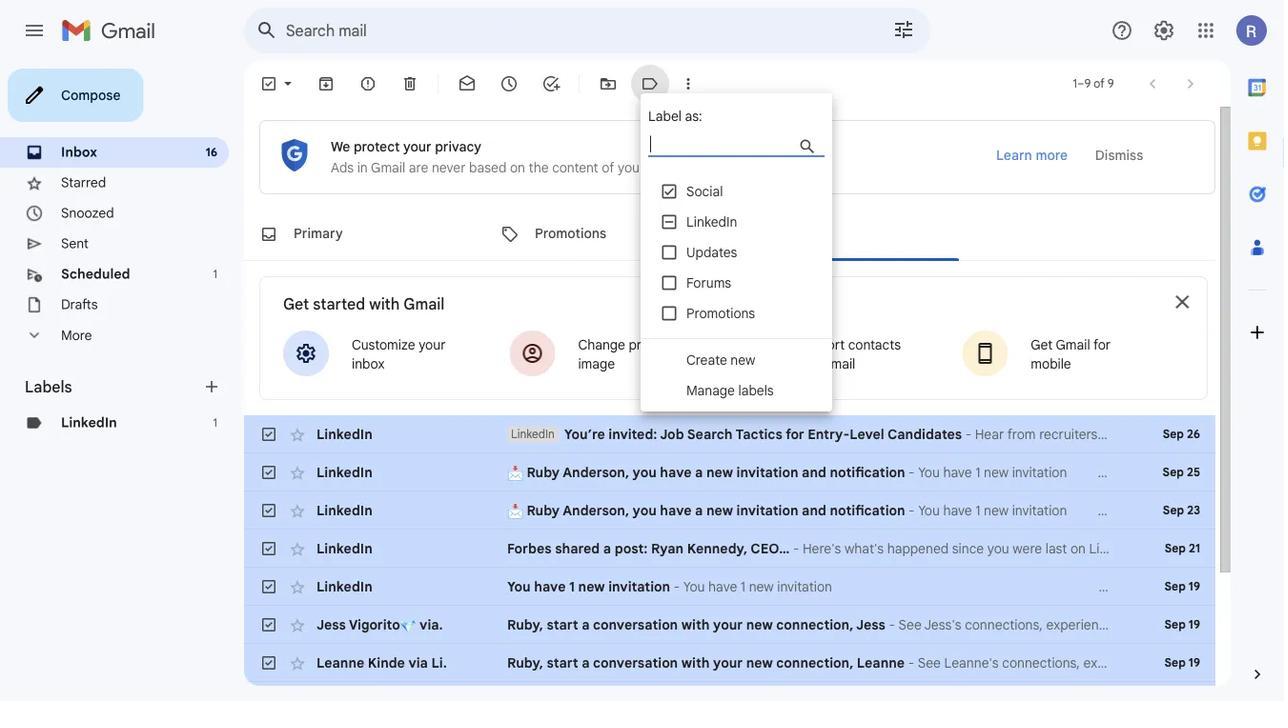 Task type: locate. For each thing, give the bounding box(es) containing it.
with up 'customize'
[[369, 295, 400, 314]]

leanne
[[317, 655, 365, 672], [857, 655, 905, 672]]

invitation down post:
[[609, 579, 671, 596]]

drafts
[[61, 297, 98, 313]]

ruby anderson, you have a new invitation and notification
[[523, 464, 906, 481], [523, 503, 906, 519]]

your inside customize your inbox
[[419, 337, 446, 354]]

1 horizontal spatial on
[[1071, 541, 1086, 557]]

1 vertical spatial ruby anderson, you have a new invitation and notification
[[523, 503, 906, 519]]

💎 image
[[400, 618, 416, 634]]

5 row from the top
[[244, 568, 1216, 607]]

2 notification from the top
[[830, 503, 906, 519]]

1 horizontal spatial tab list
[[1231, 61, 1285, 633]]

you left were
[[988, 541, 1010, 557]]

connection,
[[777, 617, 854, 634], [777, 655, 854, 672]]

mark as read image
[[458, 74, 477, 93]]

ruby anderson, you have a new invitation and notification down search
[[523, 464, 906, 481]]

📩 image for sep 23
[[507, 504, 523, 520]]

with up the ruby, start a conversation with your new connection, leanne -
[[682, 617, 710, 634]]

19 for ruby, start a conversation with your new connection, jess -
[[1189, 619, 1201, 633]]

0 horizontal spatial you
[[507, 579, 531, 596]]

0 vertical spatial and
[[805, 356, 828, 373]]

6 row from the top
[[244, 607, 1216, 645]]

2 ruby, from the top
[[507, 655, 544, 672]]

you
[[507, 579, 531, 596], [684, 579, 705, 596]]

0 horizontal spatial tab list
[[244, 208, 1216, 261]]

1 ruby, from the top
[[507, 617, 544, 634]]

3 sep 19 from the top
[[1165, 657, 1201, 671]]

advanced search options image
[[885, 10, 923, 49]]

1 vertical spatial ruby,
[[507, 655, 544, 672]]

ruby, for ruby, start a conversation with your new connection, leanne
[[507, 655, 544, 672]]

snooze image
[[500, 74, 519, 93]]

ruby anderson, you have a new invitation and notification for sep 25
[[523, 464, 906, 481]]

1 you from the left
[[507, 579, 531, 596]]

1
[[213, 268, 217, 282], [213, 416, 217, 431], [569, 579, 575, 596], [741, 579, 746, 596]]

move to image
[[599, 74, 618, 93]]

have down kennedy,
[[709, 579, 738, 596]]

get left started
[[283, 295, 309, 314]]

1 ruby from the top
[[527, 464, 560, 481]]

new up kennedy,
[[707, 503, 733, 519]]

mail
[[831, 356, 856, 373]]

0 horizontal spatial for
[[786, 426, 805, 443]]

promotions down the forums
[[687, 305, 756, 322]]

None checkbox
[[259, 425, 279, 444], [259, 502, 279, 521], [259, 654, 279, 673], [259, 425, 279, 444], [259, 502, 279, 521], [259, 654, 279, 673]]

mobile
[[1031, 356, 1072, 373]]

0 vertical spatial start
[[547, 617, 579, 634]]

2 vertical spatial gmail
[[1056, 337, 1091, 354]]

1 vertical spatial start
[[547, 655, 579, 672]]

1 start from the top
[[547, 617, 579, 634]]

in
[[357, 160, 368, 176]]

as:
[[685, 108, 703, 124]]

you for sep 25
[[633, 464, 657, 481]]

row down kennedy,
[[244, 568, 1216, 607]]

inbox
[[352, 356, 385, 373]]

sep 25
[[1163, 466, 1201, 480]]

linkedin
[[687, 214, 738, 230], [61, 415, 117, 432], [317, 426, 373, 443], [511, 428, 555, 442], [317, 464, 373, 481], [317, 503, 373, 519], [317, 541, 373, 557], [1090, 541, 1141, 557], [317, 579, 373, 596]]

͏
[[1141, 541, 1144, 557], [1144, 541, 1148, 557], [1148, 541, 1151, 557], [1151, 541, 1154, 557], [1154, 541, 1158, 557], [1158, 541, 1161, 557], [1161, 541, 1165, 557], [1165, 541, 1168, 557], [1168, 541, 1171, 557], [1171, 541, 1175, 557], [1175, 541, 1178, 557], [1178, 541, 1182, 557], [1182, 541, 1185, 557], [1185, 541, 1189, 557], [1189, 541, 1192, 557], [1192, 541, 1195, 557], [1195, 541, 1199, 557], [1199, 541, 1202, 557], [1202, 541, 1206, 557], [1206, 541, 1209, 557], [1209, 541, 1213, 557], [1212, 541, 1216, 557], [1216, 541, 1219, 557], [1219, 541, 1223, 557], [1223, 541, 1226, 557], [1226, 541, 1230, 557], [1230, 541, 1233, 557], [1233, 541, 1236, 557], [1236, 541, 1240, 557], [1240, 541, 1243, 557], [1243, 541, 1247, 557], [1247, 541, 1250, 557], [1250, 541, 1254, 557], [1254, 541, 1257, 557], [1257, 541, 1260, 557], [1260, 541, 1264, 557], [1264, 541, 1267, 557], [1267, 541, 1271, 557], [1271, 541, 1274, 557], [1274, 541, 1277, 557], [1277, 541, 1281, 557], [1281, 541, 1284, 557], [1284, 541, 1285, 557], [833, 579, 836, 596], [836, 579, 839, 596], [839, 579, 843, 596], [843, 579, 846, 596], [846, 579, 850, 596], [850, 579, 853, 596], [853, 579, 856, 596], [856, 579, 860, 596], [860, 579, 863, 596], [863, 579, 867, 596], [867, 579, 870, 596], [870, 579, 874, 596], [874, 579, 877, 596], [877, 579, 880, 596], [880, 579, 884, 596], [884, 579, 887, 596], [887, 579, 891, 596], [891, 579, 894, 596], [894, 579, 897, 596], [897, 579, 901, 596], [901, 579, 904, 596], [904, 579, 908, 596], [908, 579, 911, 596], [911, 579, 915, 596], [915, 579, 918, 596], [918, 579, 921, 596], [921, 579, 925, 596], [925, 579, 928, 596], [928, 579, 932, 596], [932, 579, 935, 596], [935, 579, 939, 596], [938, 579, 942, 596], [942, 579, 945, 596], [945, 579, 949, 596], [949, 579, 952, 596], [952, 579, 956, 596], [956, 579, 959, 596], [959, 579, 962, 596], [962, 579, 966, 596], [966, 579, 969, 596], [969, 579, 973, 596], [973, 579, 976, 596], [976, 579, 980, 596], [980, 579, 983, 596], [983, 579, 986, 596], [986, 579, 990, 596], [990, 579, 993, 596], [993, 579, 997, 596], [997, 579, 1000, 596], [1000, 579, 1003, 596], [1003, 579, 1007, 596], [1007, 579, 1010, 596], [1010, 579, 1014, 596], [1014, 579, 1017, 596], [1017, 579, 1021, 596], [1021, 579, 1024, 596], [1024, 579, 1027, 596], [1027, 579, 1031, 596], [1031, 579, 1034, 596], [1034, 579, 1038, 596], [1038, 579, 1041, 596], [1041, 579, 1044, 596], [1044, 579, 1048, 596], [1048, 579, 1051, 596], [1051, 579, 1055, 596], [1055, 579, 1058, 596], [1058, 579, 1062, 596], [1062, 579, 1065, 596], [1065, 579, 1068, 596], [1068, 579, 1072, 596], [1072, 579, 1075, 596], [1075, 579, 1079, 596], [1079, 579, 1082, 596], [1082, 579, 1085, 596], [1085, 579, 1089, 596], [1089, 579, 1092, 596], [1092, 579, 1096, 596], [1096, 579, 1099, 596], [1099, 579, 1103, 596], [1103, 579, 1106, 596], [1106, 579, 1109, 596], [1109, 579, 1113, 596], [1113, 579, 1116, 596], [1116, 579, 1120, 596], [1120, 579, 1123, 596], [1123, 579, 1127, 596], [1127, 579, 1130, 596], [1130, 579, 1133, 596]]

row down the ruby, start a conversation with your new connection, leanne -
[[244, 683, 1216, 702]]

row down "ruby, start a conversation with your new connection, jess -"
[[244, 645, 1216, 683]]

tab list
[[1231, 61, 1285, 633], [244, 208, 1216, 261]]

sep 19 for you have 1 new invitation - you have 1 new invitation ͏ ͏ ͏ ͏ ͏ ͏ ͏ ͏ ͏ ͏ ͏ ͏ ͏ ͏ ͏ ͏ ͏ ͏ ͏ ͏ ͏ ͏ ͏ ͏ ͏ ͏ ͏ ͏ ͏ ͏ ͏ ͏ ͏ ͏ ͏ ͏ ͏ ͏ ͏ ͏ ͏ ͏ ͏ ͏ ͏ ͏ ͏ ͏ ͏ ͏ ͏ ͏ ͏ ͏ ͏ ͏ ͏ ͏ ͏ ͏ ͏ ͏ ͏ ͏ ͏ ͏ ͏ ͏ ͏ ͏ ͏ ͏ ͏ ͏ ͏ ͏ ͏ ͏ ͏ ͏ ͏ ͏ ͏ ͏ ͏ ͏ ͏ ͏
[[1165, 580, 1201, 595]]

snoozed
[[61, 205, 114, 222]]

0 vertical spatial ruby,
[[507, 617, 544, 634]]

2 vertical spatial with
[[682, 655, 710, 672]]

gmail inside get gmail for mobile
[[1056, 337, 1091, 354]]

7 row from the top
[[244, 645, 1216, 683]]

gmail
[[371, 160, 406, 176], [404, 295, 445, 314], [1056, 337, 1091, 354]]

new up manage labels
[[731, 352, 756, 369]]

1 vertical spatial anderson,
[[563, 503, 629, 519]]

promotions tab
[[485, 208, 726, 261]]

notification
[[830, 464, 906, 481], [830, 503, 906, 519]]

main menu image
[[23, 19, 46, 42]]

0 vertical spatial on
[[510, 160, 525, 176]]

new
[[731, 352, 756, 369], [707, 464, 733, 481], [707, 503, 733, 519], [579, 579, 605, 596], [749, 579, 774, 596], [747, 617, 773, 634], [747, 655, 773, 672]]

2 connection, from the top
[[777, 655, 854, 672]]

with down "ruby, start a conversation with your new connection, jess -"
[[682, 655, 710, 672]]

ruby, start a conversation with your new connection, jess -
[[507, 617, 899, 634]]

row
[[244, 416, 1216, 454], [244, 454, 1216, 492], [244, 492, 1216, 530], [244, 530, 1285, 568], [244, 568, 1216, 607], [244, 607, 1216, 645], [244, 645, 1216, 683], [244, 683, 1216, 702]]

import
[[805, 337, 845, 354]]

anderson,
[[563, 464, 629, 481], [563, 503, 629, 519]]

0 vertical spatial connection,
[[777, 617, 854, 634]]

ads
[[331, 160, 354, 176]]

what's
[[845, 541, 884, 557]]

0 vertical spatial for
[[1094, 337, 1111, 354]]

ruby for sep 25
[[527, 464, 560, 481]]

Search mail text field
[[286, 21, 839, 40]]

candidates
[[888, 426, 962, 443]]

2 sep 19 from the top
[[1165, 619, 1201, 633]]

ruby,
[[507, 617, 544, 634], [507, 655, 544, 672]]

gmail up customize your inbox
[[404, 295, 445, 314]]

and for sep 23
[[802, 503, 827, 519]]

your right 'customize'
[[419, 337, 446, 354]]

1 vertical spatial and
[[802, 464, 827, 481]]

1 vertical spatial with
[[682, 617, 710, 634]]

vigorito
[[349, 617, 400, 634]]

report spam image
[[359, 74, 378, 93]]

-
[[966, 426, 972, 443], [906, 464, 919, 481], [906, 503, 919, 519], [793, 541, 800, 557], [674, 579, 680, 596], [889, 617, 896, 634], [909, 655, 915, 672]]

1 connection, from the top
[[777, 617, 854, 634]]

have
[[660, 464, 692, 481], [660, 503, 692, 519], [534, 579, 566, 596], [709, 579, 738, 596]]

sep for 3rd 'row'
[[1163, 504, 1185, 518]]

notification down level
[[830, 464, 906, 481]]

1 sep 19 from the top
[[1165, 580, 1201, 595]]

0 vertical spatial 19
[[1189, 580, 1201, 595]]

new down shared on the left
[[579, 579, 605, 596]]

have up ryan
[[660, 503, 692, 519]]

1 19 from the top
[[1189, 580, 1201, 595]]

2 you from the left
[[684, 579, 705, 596]]

get inside get gmail for mobile
[[1031, 337, 1053, 354]]

2 leanne from the left
[[857, 655, 905, 672]]

1 horizontal spatial leanne
[[857, 655, 905, 672]]

connection, for leanne
[[777, 655, 854, 672]]

you down invited:
[[633, 464, 657, 481]]

0 horizontal spatial jess
[[317, 617, 346, 634]]

on left the
[[510, 160, 525, 176]]

3 row from the top
[[244, 492, 1216, 530]]

kinde
[[368, 655, 405, 672]]

manage labels
[[687, 382, 774, 399]]

connection, for jess
[[777, 617, 854, 634]]

promotions inside tab
[[535, 226, 607, 242]]

inbox link
[[61, 144, 97, 161]]

0 horizontal spatial promotions
[[535, 226, 607, 242]]

row down linkedin you're invited: job search tactics for entry-level candidates -
[[244, 454, 1216, 492]]

2 19 from the top
[[1189, 619, 1201, 633]]

get up mobile
[[1031, 337, 1053, 354]]

row up the ruby, start a conversation with your new connection, leanne -
[[244, 607, 1216, 645]]

notification up what's
[[830, 503, 906, 519]]

you for sep 23
[[633, 503, 657, 519]]

entry-
[[808, 426, 850, 443]]

0 horizontal spatial leanne
[[317, 655, 365, 672]]

a
[[695, 464, 703, 481], [695, 503, 703, 519], [604, 541, 612, 557], [582, 617, 590, 634], [582, 655, 590, 672]]

1 horizontal spatial you
[[684, 579, 705, 596]]

0 vertical spatial you
[[633, 464, 657, 481]]

3 19 from the top
[[1189, 657, 1201, 671]]

happened
[[888, 541, 949, 557]]

0 vertical spatial notification
[[830, 464, 906, 481]]

1 vertical spatial sep 19
[[1165, 619, 1201, 633]]

notification for sep 25
[[830, 464, 906, 481]]

invited:
[[609, 426, 658, 443]]

2 conversation from the top
[[593, 655, 678, 672]]

0 vertical spatial sep 19
[[1165, 580, 1201, 595]]

1 vertical spatial ruby
[[527, 503, 560, 519]]

0 vertical spatial ruby
[[527, 464, 560, 481]]

jess
[[317, 617, 346, 634], [856, 617, 886, 634]]

anderson, up shared on the left
[[563, 503, 629, 519]]

you down forbes
[[507, 579, 531, 596]]

1 vertical spatial 📩 image
[[507, 504, 523, 520]]

1 jess from the left
[[317, 617, 346, 634]]

the
[[529, 160, 549, 176]]

ceo…
[[751, 541, 790, 557]]

1 vertical spatial notification
[[830, 503, 906, 519]]

and up here's
[[802, 503, 827, 519]]

you
[[633, 464, 657, 481], [633, 503, 657, 519], [988, 541, 1010, 557]]

labels heading
[[25, 378, 202, 397]]

conversation for ruby, start a conversation with your new connection, leanne -
[[593, 655, 678, 672]]

a for forbes shared a post: ryan kennedy, ceo…
[[604, 541, 612, 557]]

labels navigation
[[0, 61, 244, 702]]

1 vertical spatial get
[[1031, 337, 1053, 354]]

0 vertical spatial get
[[283, 295, 309, 314]]

sent link
[[61, 236, 89, 252]]

we
[[331, 138, 350, 155]]

promotions down content
[[535, 226, 607, 242]]

Label-as menu open text field
[[649, 134, 861, 157]]

and down entry-
[[802, 464, 827, 481]]

on inside 'row'
[[1071, 541, 1086, 557]]

you up "ruby, start a conversation with your new connection, jess -"
[[684, 579, 705, 596]]

1 vertical spatial on
[[1071, 541, 1086, 557]]

1 ruby anderson, you have a new invitation and notification from the top
[[523, 464, 906, 481]]

0 vertical spatial anderson,
[[563, 464, 629, 481]]

1 horizontal spatial get
[[1031, 337, 1053, 354]]

here's
[[803, 541, 842, 557]]

0 horizontal spatial on
[[510, 160, 525, 176]]

ruby, down forbes
[[507, 617, 544, 634]]

labels
[[25, 378, 72, 397]]

since
[[953, 541, 984, 557]]

📩 image
[[507, 466, 523, 482], [507, 504, 523, 520]]

ruby, right 'li.'
[[507, 655, 544, 672]]

row up kennedy,
[[244, 492, 1216, 530]]

2 anderson, from the top
[[563, 503, 629, 519]]

0 vertical spatial with
[[369, 295, 400, 314]]

starred
[[61, 175, 106, 191]]

row down manage labels
[[244, 416, 1216, 454]]

0 vertical spatial 📩 image
[[507, 466, 523, 482]]

your
[[403, 138, 432, 155], [618, 160, 645, 176], [419, 337, 446, 354], [713, 617, 743, 634], [713, 655, 743, 672]]

1 vertical spatial connection,
[[777, 655, 854, 672]]

and down import
[[805, 356, 828, 373]]

1 vertical spatial 19
[[1189, 619, 1201, 633]]

row up 'you have 1 new invitation - you have 1 new invitation ͏ ͏ ͏ ͏ ͏ ͏ ͏ ͏ ͏ ͏ ͏ ͏ ͏ ͏ ͏ ͏ ͏ ͏ ͏ ͏ ͏ ͏ ͏ ͏ ͏ ͏ ͏ ͏ ͏ ͏ ͏ ͏ ͏ ͏ ͏ ͏ ͏ ͏ ͏ ͏ ͏ ͏ ͏ ͏ ͏ ͏ ͏ ͏ ͏ ͏ ͏ ͏ ͏ ͏ ͏ ͏ ͏ ͏ ͏ ͏ ͏ ͏ ͏ ͏ ͏ ͏ ͏ ͏ ͏ ͏ ͏ ͏ ͏ ͏ ͏ ͏ ͏ ͏ ͏ ͏ ͏ ͏ ͏ ͏ ͏ ͏ ͏ ͏'
[[244, 530, 1285, 568]]

sep for 'row' containing jess vigorito
[[1165, 619, 1186, 633]]

forbes shared a post: ryan kennedy, ceo… - here's what's happened since you were last on linkedin ͏ ͏ ͏ ͏ ͏ ͏ ͏ ͏ ͏ ͏ ͏ ͏ ͏ ͏ ͏ ͏ ͏ ͏ ͏ ͏ ͏ ͏ ͏ ͏ ͏ ͏ ͏ ͏ ͏ ͏ ͏ ͏ ͏ ͏ ͏ ͏ ͏ ͏ ͏ ͏ ͏ ͏ ͏
[[507, 541, 1285, 557]]

jess left vigorito
[[317, 617, 346, 634]]

2 ruby from the top
[[527, 503, 560, 519]]

1 vertical spatial conversation
[[593, 655, 678, 672]]

new up the ruby, start a conversation with your new connection, leanne -
[[747, 617, 773, 634]]

1 horizontal spatial jess
[[856, 617, 886, 634]]

jess vigorito
[[317, 617, 400, 634]]

sep
[[1163, 428, 1185, 442], [1163, 466, 1184, 480], [1163, 504, 1185, 518], [1165, 542, 1186, 557], [1165, 580, 1186, 595], [1165, 619, 1186, 633], [1165, 657, 1186, 671]]

conversation for ruby, start a conversation with your new connection, jess -
[[593, 617, 678, 634]]

0 vertical spatial gmail
[[371, 160, 406, 176]]

on right last
[[1071, 541, 1086, 557]]

archive image
[[317, 74, 336, 93]]

ruby anderson, you have a new invitation and notification up kennedy,
[[523, 503, 906, 519]]

1 anderson, from the top
[[563, 464, 629, 481]]

row containing leanne kinde via li.
[[244, 645, 1216, 683]]

1 vertical spatial promotions
[[687, 305, 756, 322]]

shared
[[555, 541, 600, 557]]

0 vertical spatial conversation
[[593, 617, 678, 634]]

conversation down "ruby, start a conversation with your new connection, jess -"
[[593, 655, 678, 672]]

2 vertical spatial 19
[[1189, 657, 1201, 671]]

gmail down protect
[[371, 160, 406, 176]]

1 row from the top
[[244, 416, 1216, 454]]

2 📩 image from the top
[[507, 504, 523, 520]]

1 horizontal spatial for
[[1094, 337, 1111, 354]]

start
[[547, 617, 579, 634], [547, 655, 579, 672]]

you up post:
[[633, 503, 657, 519]]

2 ruby anderson, you have a new invitation and notification from the top
[[523, 503, 906, 519]]

None search field
[[244, 8, 931, 53]]

1 conversation from the top
[[593, 617, 678, 634]]

1 vertical spatial for
[[786, 426, 805, 443]]

tab list containing primary
[[244, 208, 1216, 261]]

snoozed link
[[61, 205, 114, 222]]

for inside get gmail for mobile
[[1094, 337, 1111, 354]]

1 vertical spatial you
[[633, 503, 657, 519]]

2 start from the top
[[547, 655, 579, 672]]

gmail up mobile
[[1056, 337, 1091, 354]]

1 📩 image from the top
[[507, 466, 523, 482]]

0 vertical spatial ruby anderson, you have a new invitation and notification
[[523, 464, 906, 481]]

based
[[469, 160, 507, 176]]

ruby for sep 23
[[527, 503, 560, 519]]

conversation down post:
[[593, 617, 678, 634]]

1 notification from the top
[[830, 464, 906, 481]]

0 horizontal spatial get
[[283, 295, 309, 314]]

change profile image
[[578, 337, 668, 373]]

invitation down here's
[[778, 579, 833, 596]]

anderson, down you're at the bottom of page
[[563, 464, 629, 481]]

on
[[510, 160, 525, 176], [1071, 541, 1086, 557]]

promotions
[[535, 226, 607, 242], [687, 305, 756, 322]]

primary tab
[[244, 208, 484, 261]]

leanne kinde via li.
[[317, 655, 447, 672]]

19 for you have 1 new invitation - you have 1 new invitation ͏ ͏ ͏ ͏ ͏ ͏ ͏ ͏ ͏ ͏ ͏ ͏ ͏ ͏ ͏ ͏ ͏ ͏ ͏ ͏ ͏ ͏ ͏ ͏ ͏ ͏ ͏ ͏ ͏ ͏ ͏ ͏ ͏ ͏ ͏ ͏ ͏ ͏ ͏ ͏ ͏ ͏ ͏ ͏ ͏ ͏ ͏ ͏ ͏ ͏ ͏ ͏ ͏ ͏ ͏ ͏ ͏ ͏ ͏ ͏ ͏ ͏ ͏ ͏ ͏ ͏ ͏ ͏ ͏ ͏ ͏ ͏ ͏ ͏ ͏ ͏ ͏ ͏ ͏ ͏ ͏ ͏ ͏ ͏ ͏ ͏ ͏ ͏
[[1189, 580, 1201, 595]]

conversation
[[593, 617, 678, 634], [593, 655, 678, 672]]

2 vertical spatial sep 19
[[1165, 657, 1201, 671]]

get started with gmail
[[283, 295, 445, 314]]

2 vertical spatial and
[[802, 503, 827, 519]]

jess down 'you have 1 new invitation - you have 1 new invitation ͏ ͏ ͏ ͏ ͏ ͏ ͏ ͏ ͏ ͏ ͏ ͏ ͏ ͏ ͏ ͏ ͏ ͏ ͏ ͏ ͏ ͏ ͏ ͏ ͏ ͏ ͏ ͏ ͏ ͏ ͏ ͏ ͏ ͏ ͏ ͏ ͏ ͏ ͏ ͏ ͏ ͏ ͏ ͏ ͏ ͏ ͏ ͏ ͏ ͏ ͏ ͏ ͏ ͏ ͏ ͏ ͏ ͏ ͏ ͏ ͏ ͏ ͏ ͏ ͏ ͏ ͏ ͏ ͏ ͏ ͏ ͏ ͏ ͏ ͏ ͏ ͏ ͏ ͏ ͏ ͏ ͏ ͏ ͏ ͏ ͏ ͏ ͏'
[[856, 617, 886, 634]]

0 vertical spatial promotions
[[535, 226, 607, 242]]

sep for 2nd 'row' from the top
[[1163, 466, 1184, 480]]

None checkbox
[[259, 74, 279, 93], [259, 464, 279, 483], [259, 540, 279, 559], [259, 578, 279, 597], [259, 616, 279, 635], [259, 74, 279, 93], [259, 464, 279, 483], [259, 540, 279, 559], [259, 578, 279, 597], [259, 616, 279, 635]]

linkedin inside labels navigation
[[61, 415, 117, 432]]

inbox
[[61, 144, 97, 161]]



Task type: describe. For each thing, give the bounding box(es) containing it.
notification for sep 23
[[830, 503, 906, 519]]

settings image
[[1153, 19, 1176, 42]]

linkedin inside linkedin you're invited: job search tactics for entry-level candidates -
[[511, 428, 555, 442]]

were
[[1013, 541, 1043, 557]]

of
[[602, 160, 615, 176]]

16
[[206, 145, 217, 160]]

26
[[1187, 428, 1201, 442]]

new down search
[[707, 464, 733, 481]]

updates
[[687, 244, 738, 261]]

labels
[[739, 382, 774, 399]]

last
[[1046, 541, 1068, 557]]

create new
[[687, 352, 756, 369]]

are
[[409, 160, 429, 176]]

linkedin link
[[61, 415, 117, 432]]

emails.
[[648, 160, 691, 176]]

2 row from the top
[[244, 454, 1216, 492]]

label
[[649, 108, 682, 124]]

post:
[[615, 541, 648, 557]]

create
[[687, 352, 727, 369]]

via.
[[416, 617, 443, 634]]

inbox tip region
[[259, 120, 1216, 195]]

social
[[687, 183, 723, 200]]

content
[[552, 160, 599, 176]]

contacts
[[849, 337, 901, 354]]

25
[[1187, 466, 1201, 480]]

started
[[313, 295, 365, 314]]

sep 19 for ruby, start a conversation with your new connection, jess -
[[1165, 619, 1201, 633]]

change
[[578, 337, 626, 354]]

sep 26
[[1163, 428, 1201, 442]]

start for ruby, start a conversation with your new connection, leanne -
[[547, 655, 579, 672]]

get started with gmail main content
[[244, 107, 1285, 702]]

tab list inside get started with gmail main content
[[244, 208, 1216, 261]]

your up the are
[[403, 138, 432, 155]]

compose button
[[8, 69, 144, 122]]

forums
[[687, 275, 732, 291]]

label as:
[[649, 108, 703, 124]]

linkedin you're invited: job search tactics for entry-level candidates -
[[511, 426, 975, 443]]

gmail inside we protect your privacy ads in gmail are never based on the content of your emails.
[[371, 160, 406, 176]]

2 vertical spatial you
[[988, 541, 1010, 557]]

your down "ruby, start a conversation with your new connection, jess -"
[[713, 655, 743, 672]]

invitation down tactics in the bottom right of the page
[[737, 464, 799, 481]]

kennedy,
[[687, 541, 748, 557]]

delete image
[[401, 74, 420, 93]]

new down "ruby, start a conversation with your new connection, jess -"
[[747, 655, 773, 672]]

tactics
[[736, 426, 783, 443]]

with for ruby, start a conversation with your new connection, leanne
[[682, 655, 710, 672]]

and inside import contacts and mail
[[805, 356, 828, 373]]

with for ruby, start a conversation with your new connection, jess
[[682, 617, 710, 634]]

customize your inbox
[[352, 337, 446, 373]]

21
[[1189, 542, 1201, 557]]

sep for fourth 'row' from the bottom
[[1165, 580, 1186, 595]]

gmail image
[[61, 11, 165, 50]]

start for ruby, start a conversation with your new connection, jess -
[[547, 617, 579, 634]]

ruby, start a conversation with your new connection, leanne -
[[507, 655, 918, 672]]

drafts link
[[61, 297, 98, 313]]

image
[[578, 356, 615, 373]]

job
[[660, 426, 684, 443]]

📩 image for sep 25
[[507, 466, 523, 482]]

a for ruby, start a conversation with your new connection, leanne
[[582, 655, 590, 672]]

you have 1 new invitation - you have 1 new invitation ͏ ͏ ͏ ͏ ͏ ͏ ͏ ͏ ͏ ͏ ͏ ͏ ͏ ͏ ͏ ͏ ͏ ͏ ͏ ͏ ͏ ͏ ͏ ͏ ͏ ͏ ͏ ͏ ͏ ͏ ͏ ͏ ͏ ͏ ͏ ͏ ͏ ͏ ͏ ͏ ͏ ͏ ͏ ͏ ͏ ͏ ͏ ͏ ͏ ͏ ͏ ͏ ͏ ͏ ͏ ͏ ͏ ͏ ͏ ͏ ͏ ͏ ͏ ͏ ͏ ͏ ͏ ͏ ͏ ͏ ͏ ͏ ͏ ͏ ͏ ͏ ͏ ͏ ͏ ͏ ͏ ͏ ͏ ͏ ͏ ͏ ͏ ͏
[[507, 579, 1133, 596]]

sent
[[61, 236, 89, 252]]

1 horizontal spatial promotions
[[687, 305, 756, 322]]

ryan
[[651, 541, 684, 557]]

search mail image
[[250, 13, 284, 48]]

profile
[[629, 337, 668, 354]]

you're
[[564, 426, 605, 443]]

search
[[687, 426, 733, 443]]

and for sep 25
[[802, 464, 827, 481]]

li.
[[432, 655, 447, 672]]

customize
[[352, 337, 415, 354]]

sep 23
[[1163, 504, 1201, 518]]

scheduled link
[[61, 266, 130, 283]]

sep for fourth 'row'
[[1165, 542, 1186, 557]]

labels image
[[641, 74, 660, 93]]

have down job
[[660, 464, 692, 481]]

never
[[432, 160, 466, 176]]

have down forbes
[[534, 579, 566, 596]]

via
[[409, 655, 428, 672]]

forbes
[[507, 541, 552, 557]]

we protect your privacy ads in gmail are never based on the content of your emails.
[[331, 138, 691, 176]]

add to tasks image
[[542, 74, 561, 93]]

more
[[61, 327, 92, 344]]

invitation up ceo…
[[737, 503, 799, 519]]

sep for first 'row'
[[1163, 428, 1185, 442]]

more button
[[0, 320, 229, 351]]

4 row from the top
[[244, 530, 1285, 568]]

privacy
[[435, 138, 482, 155]]

compose
[[61, 87, 121, 103]]

your up the ruby, start a conversation with your new connection, leanne -
[[713, 617, 743, 634]]

2 jess from the left
[[856, 617, 886, 634]]

starred link
[[61, 175, 106, 191]]

scheduled
[[61, 266, 130, 283]]

1 vertical spatial gmail
[[404, 295, 445, 314]]

protect
[[354, 138, 400, 155]]

level
[[850, 426, 885, 443]]

get for get gmail for mobile
[[1031, 337, 1053, 354]]

primary
[[294, 226, 343, 242]]

your right of
[[618, 160, 645, 176]]

row containing jess vigorito
[[244, 607, 1216, 645]]

for inside 'row'
[[786, 426, 805, 443]]

new down ceo…
[[749, 579, 774, 596]]

on inside we protect your privacy ads in gmail are never based on the content of your emails.
[[510, 160, 525, 176]]

ruby, for ruby, start a conversation with your new connection, jess
[[507, 617, 544, 634]]

23
[[1188, 504, 1201, 518]]

anderson, for sep 23
[[563, 503, 629, 519]]

anderson, for sep 25
[[563, 464, 629, 481]]

a for ruby, start a conversation with your new connection, jess
[[582, 617, 590, 634]]

ruby anderson, you have a new invitation and notification for sep 23
[[523, 503, 906, 519]]

8 row from the top
[[244, 683, 1216, 702]]

get for get started with gmail
[[283, 295, 309, 314]]

1 leanne from the left
[[317, 655, 365, 672]]

get gmail for mobile
[[1031, 337, 1111, 373]]

sep 21
[[1165, 542, 1201, 557]]

import contacts and mail
[[805, 337, 901, 373]]

manage
[[687, 382, 735, 399]]



Task type: vqa. For each thing, say whether or not it's contained in the screenshot.
top you
yes



